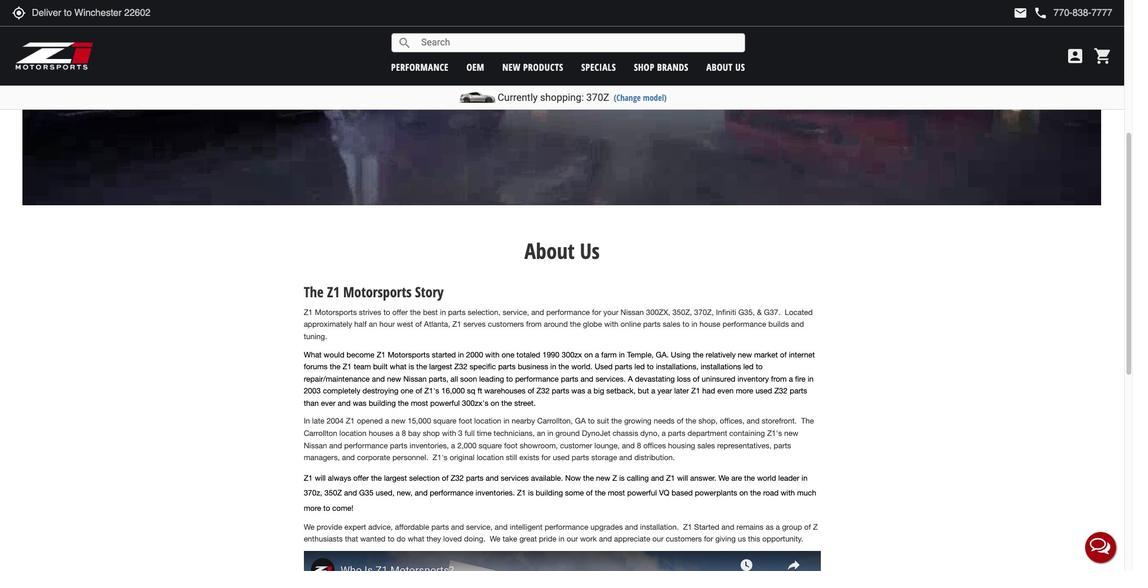 Task type: vqa. For each thing, say whether or not it's contained in the screenshot.
Currently shopping: R35 (Change model)
no



Task type: locate. For each thing, give the bounding box(es) containing it.
0 horizontal spatial led
[[635, 363, 645, 372]]

completely
[[323, 387, 361, 396]]

available. now
[[531, 474, 581, 483]]

to up inventory
[[756, 363, 763, 372]]

one down 'what is'
[[401, 387, 414, 396]]

0 horizontal spatial most
[[411, 399, 428, 408]]

soon
[[460, 375, 477, 384]]

1 vertical spatial square
[[479, 441, 502, 450]]

in right 'pride'
[[559, 535, 565, 544]]

z1's right containing
[[768, 429, 783, 438]]

0 horizontal spatial service,
[[466, 523, 493, 532]]

0 vertical spatial sales
[[663, 320, 681, 329]]

z32 down business
[[537, 387, 550, 396]]

new left 15,000
[[392, 417, 406, 426]]

motorsports up approximately
[[315, 308, 357, 317]]

1 horizontal spatial foot
[[504, 441, 518, 450]]

nissan inside the in late 2004 z1 opened a new 15,000 square foot location in nearby carrollton, ga to suit the growing needs of the shop, offices, and storefront.  the carrollton location houses a 8 bay shop with 3 full time technicians, an in ground dynojet chassis dyno, a parts department containing z1's new nissan and performance parts inventories, a 2,000 square foot showroom, customer lounge, and 8 offices housing sales representatives, parts managers, and corporate personnel.  z1's original location still exists for used parts storage and distribution.
[[304, 441, 327, 450]]

new left z is
[[596, 474, 611, 483]]

new left the 'market'
[[738, 351, 753, 359]]

sales
[[663, 320, 681, 329], [698, 441, 715, 450]]

1 vertical spatial 8
[[637, 441, 642, 450]]

led
[[635, 363, 645, 372], [744, 363, 754, 372]]

0 horizontal spatial offer
[[354, 474, 369, 483]]

0 vertical spatial offer
[[393, 308, 408, 317]]

0 vertical spatial powerful
[[430, 399, 460, 408]]

with inside the z1 motorsports strives to offer the best in parts selection, service, and performance for your nissan 300zx, 350z, 370z, infiniti g35, & g37.  located approximately half an hour west of atlanta, z1 serves customers from around the globe with online parts sales to in house performance builds and tuning.
[[605, 320, 619, 329]]

phone
[[1034, 6, 1048, 20]]

0 vertical spatial location
[[475, 417, 502, 426]]

1 vertical spatial powerful
[[628, 489, 657, 498]]

0 horizontal spatial building
[[369, 399, 396, 408]]

as
[[766, 523, 774, 532]]

1 vertical spatial for
[[542, 454, 551, 462]]

1 vertical spatial us
[[580, 237, 600, 266]]

z32 down the 'market'
[[775, 387, 788, 396]]

of up street.
[[528, 387, 535, 396]]

1 horizontal spatial us
[[736, 61, 746, 74]]

for inside the z1 motorsports strives to offer the best in parts selection, service, and performance for your nissan 300zx, 350z, 370z, infiniti g35, & g37.  located approximately half an hour west of atlanta, z1 serves customers from around the globe with online parts sales to in house performance builds and tuning.
[[592, 308, 602, 317]]

0 vertical spatial about us
[[707, 61, 746, 74]]

hour
[[380, 320, 395, 329]]

the left shop,
[[686, 417, 697, 426]]

parts down original
[[466, 474, 484, 483]]

and down chassis
[[622, 441, 635, 450]]

0 vertical spatial an
[[369, 320, 377, 329]]

motorsports up strives
[[343, 282, 412, 302]]

to up devastating
[[647, 363, 654, 372]]

1 horizontal spatial most
[[608, 489, 625, 498]]

with up specific
[[486, 351, 500, 359]]

shop brands
[[634, 61, 689, 74]]

and
[[532, 308, 545, 317], [792, 320, 805, 329], [372, 375, 385, 384], [581, 375, 594, 384], [338, 399, 351, 408], [747, 417, 760, 426], [329, 441, 342, 450], [622, 441, 635, 450], [342, 454, 355, 462], [620, 454, 633, 462], [486, 474, 499, 483], [651, 474, 664, 483], [344, 489, 357, 498], [415, 489, 428, 498], [451, 523, 464, 532], [495, 523, 508, 532], [625, 523, 638, 532], [722, 523, 735, 532], [599, 535, 612, 544]]

team
[[354, 363, 371, 372]]

to left the do at left bottom
[[388, 535, 395, 544]]

shopping:
[[541, 92, 584, 103]]

nissan inside the z1 motorsports strives to offer the best in parts selection, service, and performance for your nissan 300zx, 350z, 370z, infiniti g35, & g37.  located approximately half an hour west of atlanta, z1 serves customers from around the globe with online parts sales to in house performance builds and tuning.
[[621, 308, 644, 317]]

1 horizontal spatial an
[[537, 429, 546, 438]]

0 horizontal spatial square
[[433, 417, 457, 426]]

0 vertical spatial more
[[736, 387, 754, 396]]

mail phone
[[1014, 6, 1048, 20]]

0 horizontal spatial more
[[304, 504, 321, 513]]

1 vertical spatial used
[[553, 454, 570, 462]]

1 vertical spatial sales
[[698, 441, 715, 450]]

the up approximately
[[304, 282, 324, 302]]

nissan down 'what is'
[[404, 375, 427, 384]]

z
[[814, 523, 818, 532]]

was
[[572, 387, 586, 396], [353, 399, 367, 408]]

big
[[594, 387, 605, 396]]

ever
[[321, 399, 336, 408]]

1 vertical spatial was
[[353, 399, 367, 408]]

what
[[304, 351, 322, 359]]

based
[[672, 489, 693, 498]]

1 horizontal spatial offer
[[393, 308, 408, 317]]

2 will from the left
[[678, 474, 689, 483]]

parts up "services. a"
[[615, 363, 633, 372]]

giving
[[716, 535, 736, 544]]

0 vertical spatial foot
[[459, 417, 472, 426]]

1 vertical spatial largest
[[384, 474, 407, 483]]

with
[[605, 320, 619, 329], [486, 351, 500, 359], [442, 429, 456, 438], [781, 489, 795, 498]]

original
[[450, 454, 475, 462]]

an up showroom,
[[537, 429, 546, 438]]

0 vertical spatial service,
[[503, 308, 529, 317]]

than
[[304, 399, 319, 408]]

of left z
[[805, 523, 811, 532]]

2 vertical spatial on
[[740, 489, 749, 498]]

1 vertical spatial customers
[[666, 535, 702, 544]]

0 vertical spatial us
[[736, 61, 746, 74]]

(change
[[614, 92, 641, 103]]

oem link
[[467, 61, 485, 74]]

but
[[638, 387, 649, 396]]

2 vertical spatial for
[[704, 535, 714, 544]]

to right ga
[[588, 417, 595, 426]]

setback,
[[607, 387, 636, 396]]

performance up the corporate
[[344, 441, 388, 450]]

our
[[567, 535, 578, 544], [653, 535, 664, 544]]

search
[[398, 36, 412, 50]]

loved
[[444, 535, 462, 544]]

building
[[369, 399, 396, 408], [536, 489, 563, 498]]

1 horizontal spatial on
[[585, 351, 593, 359]]

for inside we provide expert advice, affordable parts and service, and intelligent performance upgrades and installation.  z1 started and remains as a group of z enthusiasts that wanted to do what they loved doing.  we take great pride in our work and appreciate our customers for giving us this opportunity.
[[704, 535, 714, 544]]

foot
[[459, 417, 472, 426], [504, 441, 518, 450]]

houses
[[369, 429, 394, 438]]

needs
[[654, 417, 675, 426]]

1 vertical spatial service,
[[466, 523, 493, 532]]

with left 3
[[442, 429, 456, 438]]

sales down "department"
[[698, 441, 715, 450]]

1 vertical spatial offer
[[354, 474, 369, 483]]

offer inside z1 will always offer the largest selection of z32 parts and services available. now the new z is calling and z1 will answer. we are the world leader in 370z, 350z and g35 used, new, and performance inventories. z1 is building some of the most powerful vq based powerplants on the road with much more to come!
[[354, 474, 369, 483]]

for up globe
[[592, 308, 602, 317]]

1 horizontal spatial will
[[678, 474, 689, 483]]

group
[[783, 523, 803, 532]]

0 vertical spatial from
[[526, 320, 542, 329]]

service, right selection,
[[503, 308, 529, 317]]

new products
[[503, 61, 564, 74]]

full
[[465, 429, 475, 438]]

largest inside what would become z1 motorsports started in 2000 with one totaled 1990 300zx on a farm in temple, ga. using the relatively new market of internet forums the z1 team built what is the largest z32 specific parts business in the world. used parts led to installations, installations led to repair/maintenance and new nissan parts, all soon leading to performance parts and services. a devastating loss of uninsured inventory from a fire in 2003 completely destroying one of z1's 16,000 sq ft warehouses of z32 parts was a big setback, but a year later z1 had even more used z32 parts than ever and was building the most powerful 300zx's on the street.
[[429, 363, 452, 372]]

affordable
[[395, 523, 430, 532]]

building down available. now
[[536, 489, 563, 498]]

started
[[432, 351, 456, 359]]

of right west
[[416, 320, 422, 329]]

that
[[345, 535, 358, 544]]

0 vertical spatial most
[[411, 399, 428, 408]]

0 vertical spatial customers
[[488, 320, 524, 329]]

selection
[[409, 474, 440, 483]]

parts
[[448, 308, 466, 317], [644, 320, 661, 329], [498, 363, 516, 372], [615, 363, 633, 372], [561, 375, 579, 384], [552, 387, 570, 396], [790, 387, 808, 396], [668, 429, 686, 438], [390, 441, 408, 450], [774, 441, 792, 450], [572, 454, 590, 462], [466, 474, 484, 483], [432, 523, 449, 532]]

a left "big"
[[588, 387, 592, 396]]

sales inside the in late 2004 z1 opened a new 15,000 square foot location in nearby carrollton, ga to suit the growing needs of the shop, offices, and storefront.  the carrollton location houses a 8 bay shop with 3 full time technicians, an in ground dynojet chassis dyno, a parts department containing z1's new nissan and performance parts inventories, a 2,000 square foot showroom, customer lounge, and 8 offices housing sales representatives, parts managers, and corporate personnel.  z1's original location still exists for used parts storage and distribution.
[[698, 441, 715, 450]]

1 vertical spatial the
[[802, 417, 814, 426]]

0 horizontal spatial was
[[353, 399, 367, 408]]

was up opened on the bottom left
[[353, 399, 367, 408]]

16,000
[[442, 387, 465, 396]]

are
[[732, 474, 743, 483]]

we
[[304, 523, 315, 532], [490, 535, 501, 544]]

a left 2,000
[[451, 441, 455, 450]]

parts up serves in the left of the page
[[448, 308, 466, 317]]

service, inside the z1 motorsports strives to offer the best in parts selection, service, and performance for your nissan 300zx, 350z, 370z, infiniti g35, & g37.  located approximately half an hour west of atlanta, z1 serves customers from around the globe with online parts sales to in house performance builds and tuning.
[[503, 308, 529, 317]]

1 horizontal spatial more
[[736, 387, 754, 396]]

most up 15,000
[[411, 399, 428, 408]]

with down your
[[605, 320, 619, 329]]

largest inside z1 will always offer the largest selection of z32 parts and services available. now the new z is calling and z1 will answer. we are the world leader in 370z, 350z and g35 used, new, and performance inventories. z1 is building some of the most powerful vq based powerplants on the road with much more to come!
[[384, 474, 407, 483]]

and up take
[[495, 523, 508, 532]]

great
[[520, 535, 537, 544]]

used
[[756, 387, 773, 396], [553, 454, 570, 462]]

foot up 'still'
[[504, 441, 518, 450]]

bay
[[408, 429, 421, 438]]

later
[[675, 387, 690, 396]]

chassis
[[613, 429, 639, 438]]

of inside the in late 2004 z1 opened a new 15,000 square foot location in nearby carrollton, ga to suit the growing needs of the shop, offices, and storefront.  the carrollton location houses a 8 bay shop with 3 full time technicians, an in ground dynojet chassis dyno, a parts department containing z1's new nissan and performance parts inventories, a 2,000 square foot showroom, customer lounge, and 8 offices housing sales representatives, parts managers, and corporate personnel.  z1's original location still exists for used parts storage and distribution.
[[677, 417, 684, 426]]

1 vertical spatial we
[[490, 535, 501, 544]]

2 our from the left
[[653, 535, 664, 544]]

business
[[518, 363, 549, 372]]

best
[[423, 308, 438, 317]]

z1's inside what would become z1 motorsports started in 2000 with one totaled 1990 300zx on a farm in temple, ga. using the relatively new market of internet forums the z1 team built what is the largest z32 specific parts business in the world. used parts led to installations, installations led to repair/maintenance and new nissan parts, all soon leading to performance parts and services. a devastating loss of uninsured inventory from a fire in 2003 completely destroying one of z1's 16,000 sq ft warehouses of z32 parts was a big setback, but a year later z1 had even more used z32 parts than ever and was building the most powerful 300zx's on the street.
[[425, 387, 440, 396]]

0 vertical spatial 8
[[402, 429, 406, 438]]

0 horizontal spatial nissan
[[304, 441, 327, 450]]

parts down the houses
[[390, 441, 408, 450]]

1 vertical spatial motorsports
[[315, 308, 357, 317]]

1 vertical spatial most
[[608, 489, 625, 498]]

1 vertical spatial foot
[[504, 441, 518, 450]]

with inside z1 will always offer the largest selection of z32 parts and services available. now the new z is calling and z1 will answer. we are the world leader in 370z, 350z and g35 used, new, and performance inventories. z1 is building some of the most powerful vq based powerplants on the road with much more to come!
[[781, 489, 795, 498]]

parts,
[[429, 375, 449, 384]]

from inside the z1 motorsports strives to offer the best in parts selection, service, and performance for your nissan 300zx, 350z, 370z, infiniti g35, & g37.  located approximately half an hour west of atlanta, z1 serves customers from around the globe with online parts sales to in house performance builds and tuning.
[[526, 320, 542, 329]]

1 our from the left
[[567, 535, 578, 544]]

1 horizontal spatial powerful
[[628, 489, 657, 498]]

1 vertical spatial about us
[[525, 237, 600, 266]]

and up always
[[342, 454, 355, 462]]

to inside the in late 2004 z1 opened a new 15,000 square foot location in nearby carrollton, ga to suit the growing needs of the shop, offices, and storefront.  the carrollton location houses a 8 bay shop with 3 full time technicians, an in ground dynojet chassis dyno, a parts department containing z1's new nissan and performance parts inventories, a 2,000 square foot showroom, customer lounge, and 8 offices housing sales representatives, parts managers, and corporate personnel.  z1's original location still exists for used parts storage and distribution.
[[588, 417, 595, 426]]

we up enthusiasts
[[304, 523, 315, 532]]

for
[[592, 308, 602, 317], [542, 454, 551, 462], [704, 535, 714, 544]]

370z
[[587, 92, 610, 103]]

and up the around
[[532, 308, 545, 317]]

customers inside we provide expert advice, affordable parts and service, and intelligent performance upgrades and installation.  z1 started and remains as a group of z enthusiasts that wanted to do what they loved doing.  we take great pride in our work and appreciate our customers for giving us this opportunity.
[[666, 535, 702, 544]]

had
[[703, 387, 716, 396]]

and down located
[[792, 320, 805, 329]]

performance down selection
[[430, 489, 474, 498]]

become
[[347, 351, 375, 359]]

containing
[[730, 429, 765, 438]]

1 vertical spatial location
[[340, 429, 367, 438]]

market
[[755, 351, 778, 359]]

for inside the in late 2004 z1 opened a new 15,000 square foot location in nearby carrollton, ga to suit the growing needs of the shop, offices, and storefront.  the carrollton location houses a 8 bay shop with 3 full time technicians, an in ground dynojet chassis dyno, a parts department containing z1's new nissan and performance parts inventories, a 2,000 square foot showroom, customer lounge, and 8 offices housing sales representatives, parts managers, and corporate personnel.  z1's original location still exists for used parts storage and distribution.
[[542, 454, 551, 462]]

the down would
[[330, 363, 341, 372]]

in right 'fire'
[[808, 375, 814, 384]]

1 horizontal spatial customers
[[666, 535, 702, 544]]

0 horizontal spatial from
[[526, 320, 542, 329]]

motorsports inside what would become z1 motorsports started in 2000 with one totaled 1990 300zx on a farm in temple, ga. using the relatively new market of internet forums the z1 team built what is the largest z32 specific parts business in the world. used parts led to installations, installations led to repair/maintenance and new nissan parts, all soon leading to performance parts and services. a devastating loss of uninsured inventory from a fire in 2003 completely destroying one of z1's 16,000 sq ft warehouses of z32 parts was a big setback, but a year later z1 had even more used z32 parts than ever and was building the most powerful 300zx's on the street.
[[388, 351, 430, 359]]

2 vertical spatial motorsports
[[388, 351, 430, 359]]

to up warehouses
[[507, 375, 513, 384]]

customer
[[560, 441, 593, 450]]

nissan inside what would become z1 motorsports started in 2000 with one totaled 1990 300zx on a farm in temple, ga. using the relatively new market of internet forums the z1 team built what is the largest z32 specific parts business in the world. used parts led to installations, installations led to repair/maintenance and new nissan parts, all soon leading to performance parts and services. a devastating loss of uninsured inventory from a fire in 2003 completely destroying one of z1's 16,000 sq ft warehouses of z32 parts was a big setback, but a year later z1 had even more used z32 parts than ever and was building the most powerful 300zx's on the street.
[[404, 375, 427, 384]]

motorsports up 'what is'
[[388, 351, 430, 359]]

0 vertical spatial one
[[502, 351, 515, 359]]

1 vertical spatial one
[[401, 387, 414, 396]]

0 horizontal spatial powerful
[[430, 399, 460, 408]]

1 horizontal spatial the
[[802, 417, 814, 426]]

square up "shop" at the left of the page
[[433, 417, 457, 426]]

for down showroom,
[[542, 454, 551, 462]]

0 horizontal spatial about us
[[525, 237, 600, 266]]

and up the giving
[[722, 523, 735, 532]]

powerful down 16,000
[[430, 399, 460, 408]]

0 horizontal spatial foot
[[459, 417, 472, 426]]

a left farm
[[595, 351, 600, 359]]

of inside we provide expert advice, affordable parts and service, and intelligent performance upgrades and installation.  z1 started and remains as a group of z enthusiasts that wanted to do what they loved doing.  we take great pride in our work and appreciate our customers for giving us this opportunity.
[[805, 523, 811, 532]]

1 horizontal spatial largest
[[429, 363, 452, 372]]

1 vertical spatial z1's
[[768, 429, 783, 438]]

from left the around
[[526, 320, 542, 329]]

the right are
[[745, 474, 756, 483]]

will
[[315, 474, 326, 483], [678, 474, 689, 483]]

on down are
[[740, 489, 749, 498]]

more inside what would become z1 motorsports started in 2000 with one totaled 1990 300zx on a farm in temple, ga. using the relatively new market of internet forums the z1 team built what is the largest z32 specific parts business in the world. used parts led to installations, installations led to repair/maintenance and new nissan parts, all soon leading to performance parts and services. a devastating loss of uninsured inventory from a fire in 2003 completely destroying one of z1's 16,000 sq ft warehouses of z32 parts was a big setback, but a year later z1 had even more used z32 parts than ever and was building the most powerful 300zx's on the street.
[[736, 387, 754, 396]]

1 vertical spatial more
[[304, 504, 321, 513]]

this
[[749, 535, 761, 544]]

the down 'fire'
[[802, 417, 814, 426]]

parts inside z1 will always offer the largest selection of z32 parts and services available. now the new z is calling and z1 will answer. we are the world leader in 370z, 350z and g35 used, new, and performance inventories. z1 is building some of the most powerful vq based powerplants on the road with much more to come!
[[466, 474, 484, 483]]

answer. we
[[691, 474, 730, 483]]

z1's down parts,
[[425, 387, 440, 396]]

used down customer
[[553, 454, 570, 462]]

expert
[[345, 523, 366, 532]]

0 horizontal spatial we
[[304, 523, 315, 532]]

of right the 'market'
[[781, 351, 787, 359]]

offer up west
[[393, 308, 408, 317]]

of right needs
[[677, 417, 684, 426]]

1 horizontal spatial for
[[592, 308, 602, 317]]

1 horizontal spatial our
[[653, 535, 664, 544]]

z1's down the inventories, at the bottom left of page
[[433, 454, 448, 462]]

offer up g35
[[354, 474, 369, 483]]

managers,
[[304, 454, 340, 462]]

1 vertical spatial building
[[536, 489, 563, 498]]

0 vertical spatial nissan
[[621, 308, 644, 317]]

2003
[[304, 387, 321, 396]]

1 horizontal spatial building
[[536, 489, 563, 498]]

0 horizontal spatial largest
[[384, 474, 407, 483]]

2 vertical spatial location
[[477, 454, 504, 462]]

1 will from the left
[[315, 474, 326, 483]]

nissan for square
[[304, 441, 327, 450]]

performance inside the in late 2004 z1 opened a new 15,000 square foot location in nearby carrollton, ga to suit the growing needs of the shop, offices, and storefront.  the carrollton location houses a 8 bay shop with 3 full time technicians, an in ground dynojet chassis dyno, a parts department containing z1's new nissan and performance parts inventories, a 2,000 square foot showroom, customer lounge, and 8 offices housing sales representatives, parts managers, and corporate personnel.  z1's original location still exists for used parts storage and distribution.
[[344, 441, 388, 450]]

performance inside what would become z1 motorsports started in 2000 with one totaled 1990 300zx on a farm in temple, ga. using the relatively new market of internet forums the z1 team built what is the largest z32 specific parts business in the world. used parts led to installations, installations led to repair/maintenance and new nissan parts, all soon leading to performance parts and services. a devastating loss of uninsured inventory from a fire in 2003 completely destroying one of z1's 16,000 sq ft warehouses of z32 parts was a big setback, but a year later z1 had even more used z32 parts than ever and was building the most powerful 300zx's on the street.
[[515, 375, 559, 384]]

0 horizontal spatial the
[[304, 282, 324, 302]]

8 left offices
[[637, 441, 642, 450]]

to inside we provide expert advice, affordable parts and service, and intelligent performance upgrades and installation.  z1 started and remains as a group of z enthusiasts that wanted to do what they loved doing.  we take great pride in our work and appreciate our customers for giving us this opportunity.
[[388, 535, 395, 544]]

2 horizontal spatial on
[[740, 489, 749, 498]]

service, down inventories. z1
[[466, 523, 493, 532]]

our left "work"
[[567, 535, 578, 544]]

showroom,
[[520, 441, 558, 450]]

installations,
[[656, 363, 699, 372]]

0 horizontal spatial sales
[[663, 320, 681, 329]]

0 vertical spatial for
[[592, 308, 602, 317]]

new
[[503, 61, 521, 74], [738, 351, 753, 359], [387, 375, 401, 384], [392, 417, 406, 426], [785, 429, 799, 438], [596, 474, 611, 483]]

street.
[[515, 399, 536, 408]]

1 horizontal spatial square
[[479, 441, 502, 450]]

g35,
[[739, 308, 755, 317]]

more down 370z,
[[304, 504, 321, 513]]

1 vertical spatial about
[[525, 237, 575, 266]]

0 vertical spatial building
[[369, 399, 396, 408]]

z1 motorsports logo image
[[15, 41, 94, 71]]

on down warehouses
[[491, 399, 500, 408]]

for down started
[[704, 535, 714, 544]]

parts up carrollton, at the bottom of the page
[[552, 387, 570, 396]]

0 vertical spatial z1's
[[425, 387, 440, 396]]

foot up full
[[459, 417, 472, 426]]

0 horizontal spatial for
[[542, 454, 551, 462]]

0 horizontal spatial our
[[567, 535, 578, 544]]

0 horizontal spatial customers
[[488, 320, 524, 329]]

sq
[[467, 387, 476, 396]]

0 horizontal spatial an
[[369, 320, 377, 329]]

customers inside the z1 motorsports strives to offer the best in parts selection, service, and performance for your nissan 300zx, 350z, 370z, infiniti g35, & g37.  located approximately half an hour west of atlanta, z1 serves customers from around the globe with online parts sales to in house performance builds and tuning.
[[488, 320, 524, 329]]

1 horizontal spatial from
[[772, 375, 787, 384]]

0 vertical spatial we
[[304, 523, 315, 532]]

motorsports
[[343, 282, 412, 302], [315, 308, 357, 317], [388, 351, 430, 359]]

customers
[[488, 320, 524, 329], [666, 535, 702, 544]]

powerful inside z1 will always offer the largest selection of z32 parts and services available. now the new z is calling and z1 will answer. we are the world leader in 370z, 350z and g35 used, new, and performance inventories. z1 is building some of the most powerful vq based powerplants on the road with much more to come!
[[628, 489, 657, 498]]

technicians,
[[494, 429, 535, 438]]

oem
[[467, 61, 485, 74]]

most down z is
[[608, 489, 625, 498]]

work
[[580, 535, 597, 544]]

from left 'fire'
[[772, 375, 787, 384]]

motorsports inside the z1 motorsports strives to offer the best in parts selection, service, and performance for your nissan 300zx, 350z, 370z, infiniti g35, & g37.  located approximately half an hour west of atlanta, z1 serves customers from around the globe with online parts sales to in house performance builds and tuning.
[[315, 308, 357, 317]]

devastating
[[635, 375, 675, 384]]

warehouses
[[485, 387, 526, 396]]



Task type: describe. For each thing, give the bounding box(es) containing it.
specials link
[[582, 61, 616, 74]]

370z,
[[304, 489, 323, 498]]

z1 inside the in late 2004 z1 opened a new 15,000 square foot location in nearby carrollton, ga to suit the growing needs of the shop, offices, and storefront.  the carrollton location houses a 8 bay shop with 3 full time technicians, an in ground dynojet chassis dyno, a parts department containing z1's new nissan and performance parts inventories, a 2,000 square foot showroom, customer lounge, and 8 offices housing sales representatives, parts managers, and corporate personnel.  z1's original location still exists for used parts storage and distribution.
[[346, 417, 355, 426]]

0 vertical spatial motorsports
[[343, 282, 412, 302]]

and up containing
[[747, 417, 760, 426]]

carrollton
[[304, 429, 337, 438]]

and left g35
[[344, 489, 357, 498]]

world. used
[[572, 363, 613, 372]]

used inside the in late 2004 z1 opened a new 15,000 square foot location in nearby carrollton, ga to suit the growing needs of the shop, offices, and storefront.  the carrollton location houses a 8 bay shop with 3 full time technicians, an in ground dynojet chassis dyno, a parts department containing z1's new nissan and performance parts inventories, a 2,000 square foot showroom, customer lounge, and 8 offices housing sales representatives, parts managers, and corporate personnel.  z1's original location still exists for used parts storage and distribution.
[[553, 454, 570, 462]]

parts up the leader
[[774, 441, 792, 450]]

services
[[501, 474, 529, 483]]

even
[[718, 387, 734, 396]]

relatively
[[706, 351, 736, 359]]

specific
[[470, 363, 496, 372]]

z32 up the all
[[455, 363, 468, 372]]

still
[[506, 454, 518, 462]]

1 led from the left
[[635, 363, 645, 372]]

provide
[[317, 523, 342, 532]]

300zx
[[562, 351, 582, 359]]

west
[[397, 320, 413, 329]]

parts down the 300zx,
[[644, 320, 661, 329]]

and down world. used on the right
[[581, 375, 594, 384]]

some
[[565, 489, 584, 498]]

opened
[[357, 417, 383, 426]]

globe
[[583, 320, 603, 329]]

to up hour
[[384, 308, 390, 317]]

parts up housing
[[668, 429, 686, 438]]

the up some
[[583, 474, 594, 483]]

leading
[[480, 375, 504, 384]]

from inside what would become z1 motorsports started in 2000 with one totaled 1990 300zx on a farm in temple, ga. using the relatively new market of internet forums the z1 team built what is the largest z32 specific parts business in the world. used parts led to installations, installations led to repair/maintenance and new nissan parts, all soon leading to performance parts and services. a devastating loss of uninsured inventory from a fire in 2003 completely destroying one of z1's 16,000 sq ft warehouses of z32 parts was a big setback, but a year later z1 had even more used z32 parts than ever and was building the most powerful 300zx's on the street.
[[772, 375, 787, 384]]

of right some
[[586, 489, 593, 498]]

performance down the g35,
[[723, 320, 767, 329]]

performance inside z1 will always offer the largest selection of z32 parts and services available. now the new z is calling and z1 will answer. we are the world leader in 370z, 350z and g35 used, new, and performance inventories. z1 is building some of the most powerful vq based powerplants on the road with much more to come!
[[430, 489, 474, 498]]

in right farm
[[619, 351, 625, 359]]

time
[[477, 429, 492, 438]]

an inside the z1 motorsports strives to offer the best in parts selection, service, and performance for your nissan 300zx, 350z, 370z, infiniti g35, & g37.  located approximately half an hour west of atlanta, z1 serves customers from around the globe with online parts sales to in house performance builds and tuning.
[[369, 320, 377, 329]]

a down needs
[[662, 429, 666, 438]]

in left 2000
[[458, 351, 464, 359]]

what is
[[390, 363, 414, 372]]

and up managers,
[[329, 441, 342, 450]]

nissan for parts
[[404, 375, 427, 384]]

performance link
[[391, 61, 449, 74]]

housing
[[669, 441, 696, 450]]

in down 370z,
[[692, 320, 698, 329]]

the right 'what is'
[[417, 363, 427, 372]]

representatives,
[[718, 441, 772, 450]]

shopping_cart link
[[1091, 47, 1113, 66]]

z1 inside we provide expert advice, affordable parts and service, and intelligent performance upgrades and installation.  z1 started and remains as a group of z enthusiasts that wanted to do what they loved doing.  we take great pride in our work and appreciate our customers for giving us this opportunity.
[[684, 523, 693, 532]]

2004
[[327, 417, 344, 426]]

advice,
[[368, 523, 393, 532]]

loss
[[677, 375, 691, 384]]

and down upgrades
[[599, 535, 612, 544]]

new,
[[397, 489, 413, 498]]

a inside we provide expert advice, affordable parts and service, and intelligent performance upgrades and installation.  z1 started and remains as a group of z enthusiasts that wanted to do what they loved doing.  we take great pride in our work and appreciate our customers for giving us this opportunity.
[[776, 523, 780, 532]]

the down warehouses
[[502, 399, 512, 408]]

upgrades
[[591, 523, 623, 532]]

intelligent
[[510, 523, 543, 532]]

0 horizontal spatial us
[[580, 237, 600, 266]]

parts inside we provide expert advice, affordable parts and service, and intelligent performance upgrades and installation.  z1 started and remains as a group of z enthusiasts that wanted to do what they loved doing.  we take great pride in our work and appreciate our customers for giving us this opportunity.
[[432, 523, 449, 532]]

and up loved
[[451, 523, 464, 532]]

to down 350z,
[[683, 320, 690, 329]]

the left best
[[410, 308, 421, 317]]

serves
[[464, 320, 486, 329]]

and up appreciate
[[625, 523, 638, 532]]

atlanta,
[[424, 320, 451, 329]]

offices
[[644, 441, 666, 450]]

world
[[758, 474, 777, 483]]

the left relatively
[[693, 351, 704, 359]]

in up the technicians,
[[504, 417, 510, 426]]

repair/maintenance
[[304, 375, 370, 384]]

inventories,
[[410, 441, 449, 450]]

and right storage
[[620, 454, 633, 462]]

2 vertical spatial z1's
[[433, 454, 448, 462]]

of up 15,000
[[416, 387, 423, 396]]

15,000
[[408, 417, 431, 426]]

used,
[[376, 489, 395, 498]]

powerplants
[[695, 489, 738, 498]]

new down 'what is'
[[387, 375, 401, 384]]

1 horizontal spatial one
[[502, 351, 515, 359]]

online
[[621, 320, 641, 329]]

growing
[[625, 417, 652, 426]]

of inside the z1 motorsports strives to offer the best in parts selection, service, and performance for your nissan 300zx, 350z, 370z, infiniti g35, & g37.  located approximately half an hour west of atlanta, z1 serves customers from around the globe with online parts sales to in house performance builds and tuning.
[[416, 320, 422, 329]]

0 vertical spatial on
[[585, 351, 593, 359]]

late
[[312, 417, 325, 426]]

opportunity.
[[763, 535, 804, 544]]

2 led from the left
[[744, 363, 754, 372]]

the up used,
[[371, 474, 382, 483]]

inventory
[[738, 375, 769, 384]]

new up currently
[[503, 61, 521, 74]]

and down built
[[372, 375, 385, 384]]

of right loss
[[693, 375, 700, 384]]

and up the vq at the bottom right of page
[[651, 474, 664, 483]]

brands
[[658, 61, 689, 74]]

the right some
[[595, 489, 606, 498]]

parts down 300zx
[[561, 375, 579, 384]]

1 horizontal spatial 8
[[637, 441, 642, 450]]

destroying
[[363, 387, 399, 396]]

the inside the in late 2004 z1 opened a new 15,000 square foot location in nearby carrollton, ga to suit the growing needs of the shop, offices, and storefront.  the carrollton location houses a 8 bay shop with 3 full time technicians, an in ground dynojet chassis dyno, a parts department containing z1's new nissan and performance parts inventories, a 2,000 square foot showroom, customer lounge, and 8 offices housing sales representatives, parts managers, and corporate personnel.  z1's original location still exists for used parts storage and distribution.
[[802, 417, 814, 426]]

ga. using
[[656, 351, 691, 359]]

most inside what would become z1 motorsports started in 2000 with one totaled 1990 300zx on a farm in temple, ga. using the relatively new market of internet forums the z1 team built what is the largest z32 specific parts business in the world. used parts led to installations, installations led to repair/maintenance and new nissan parts, all soon leading to performance parts and services. a devastating loss of uninsured inventory from a fire in 2003 completely destroying one of z1's 16,000 sq ft warehouses of z32 parts was a big setback, but a year later z1 had even more used z32 parts than ever and was building the most powerful 300zx's on the street.
[[411, 399, 428, 408]]

0 horizontal spatial about
[[525, 237, 575, 266]]

in right best
[[440, 308, 446, 317]]

parts up 'leading'
[[498, 363, 516, 372]]

in down carrollton, at the bottom of the page
[[548, 429, 554, 438]]

on inside z1 will always offer the largest selection of z32 parts and services available. now the new z is calling and z1 will answer. we are the world leader in 370z, 350z and g35 used, new, and performance inventories. z1 is building some of the most powerful vq based powerplants on the road with much more to come!
[[740, 489, 749, 498]]

with inside the in late 2004 z1 opened a new 15,000 square foot location in nearby carrollton, ga to suit the growing needs of the shop, offices, and storefront.  the carrollton location houses a 8 bay shop with 3 full time technicians, an in ground dynojet chassis dyno, a parts department containing z1's new nissan and performance parts inventories, a 2,000 square foot showroom, customer lounge, and 8 offices housing sales representatives, parts managers, and corporate personnel.  z1's original location still exists for used parts storage and distribution.
[[442, 429, 456, 438]]

to inside z1 will always offer the largest selection of z32 parts and services available. now the new z is calling and z1 will answer. we are the world leader in 370z, 350z and g35 used, new, and performance inventories. z1 is building some of the most powerful vq based powerplants on the road with much more to come!
[[324, 504, 330, 513]]

used inside what would become z1 motorsports started in 2000 with one totaled 1990 300zx on a farm in temple, ga. using the relatively new market of internet forums the z1 team built what is the largest z32 specific parts business in the world. used parts led to installations, installations led to repair/maintenance and new nissan parts, all soon leading to performance parts and services. a devastating loss of uninsured inventory from a fire in 2003 completely destroying one of z1's 16,000 sq ft warehouses of z32 parts was a big setback, but a year later z1 had even more used z32 parts than ever and was building the most powerful 300zx's on the street.
[[756, 387, 773, 396]]

ground
[[556, 429, 580, 438]]

house
[[700, 320, 721, 329]]

totaled
[[517, 351, 541, 359]]

with inside what would become z1 motorsports started in 2000 with one totaled 1990 300zx on a farm in temple, ga. using the relatively new market of internet forums the z1 team built what is the largest z32 specific parts business in the world. used parts led to installations, installations led to repair/maintenance and new nissan parts, all soon leading to performance parts and services. a devastating loss of uninsured inventory from a fire in 2003 completely destroying one of z1's 16,000 sq ft warehouses of z32 parts was a big setback, but a year later z1 had even more used z32 parts than ever and was building the most powerful 300zx's on the street.
[[486, 351, 500, 359]]

building inside z1 will always offer the largest selection of z32 parts and services available. now the new z is calling and z1 will answer. we are the world leader in 370z, 350z and g35 used, new, and performance inventories. z1 is building some of the most powerful vq based powerplants on the road with much more to come!
[[536, 489, 563, 498]]

and down the "completely"
[[338, 399, 351, 408]]

of right selection
[[442, 474, 449, 483]]

service, inside we provide expert advice, affordable parts and service, and intelligent performance upgrades and installation.  z1 started and remains as a group of z enthusiasts that wanted to do what they loved doing.  we take great pride in our work and appreciate our customers for giving us this opportunity.
[[466, 523, 493, 532]]

temple,
[[627, 351, 654, 359]]

the left road
[[751, 489, 761, 498]]

the down 300zx
[[559, 363, 570, 372]]

story
[[415, 282, 444, 302]]

ft
[[478, 387, 483, 396]]

building inside what would become z1 motorsports started in 2000 with one totaled 1990 300zx on a farm in temple, ga. using the relatively new market of internet forums the z1 team built what is the largest z32 specific parts business in the world. used parts led to installations, installations led to repair/maintenance and new nissan parts, all soon leading to performance parts and services. a devastating loss of uninsured inventory from a fire in 2003 completely destroying one of z1's 16,000 sq ft warehouses of z32 parts was a big setback, but a year later z1 had even more used z32 parts than ever and was building the most powerful 300zx's on the street.
[[369, 399, 396, 408]]

0 vertical spatial square
[[433, 417, 457, 426]]

most inside z1 will always offer the largest selection of z32 parts and services available. now the new z is calling and z1 will answer. we are the world leader in 370z, 350z and g35 used, new, and performance inventories. z1 is building some of the most powerful vq based powerplants on the road with much more to come!
[[608, 489, 625, 498]]

z1 will always offer the largest selection of z32 parts and services available. now the new z is calling and z1 will answer. we are the world leader in 370z, 350z and g35 used, new, and performance inventories. z1 is building some of the most powerful vq based powerplants on the road with much more to come!
[[304, 474, 817, 513]]

suit
[[597, 417, 609, 426]]

0 horizontal spatial 8
[[402, 429, 406, 438]]

new right containing
[[785, 429, 799, 438]]

a right the houses
[[396, 429, 400, 438]]

ga
[[575, 417, 586, 426]]

the z1 motorsports story
[[304, 282, 444, 302]]

the right suit
[[612, 417, 622, 426]]

shop
[[423, 429, 440, 438]]

about us link
[[707, 61, 746, 74]]

0 vertical spatial about
[[707, 61, 733, 74]]

the up 15,000
[[398, 399, 409, 408]]

300zx,
[[646, 308, 671, 317]]

infiniti
[[716, 308, 737, 317]]

performance inside we provide expert advice, affordable parts and service, and intelligent performance upgrades and installation.  z1 started and remains as a group of z enthusiasts that wanted to do what they loved doing.  we take great pride in our work and appreciate our customers for giving us this opportunity.
[[545, 523, 589, 532]]

in inside we provide expert advice, affordable parts and service, and intelligent performance upgrades and installation.  z1 started and remains as a group of z enthusiasts that wanted to do what they loved doing.  we take great pride in our work and appreciate our customers for giving us this opportunity.
[[559, 535, 565, 544]]

all
[[451, 375, 458, 384]]

sales inside the z1 motorsports strives to offer the best in parts selection, service, and performance for your nissan 300zx, 350z, 370z, infiniti g35, & g37.  located approximately half an hour west of atlanta, z1 serves customers from around the globe with online parts sales to in house performance builds and tuning.
[[663, 320, 681, 329]]

performance down search
[[391, 61, 449, 74]]

specials
[[582, 61, 616, 74]]

in down '1990'
[[551, 363, 557, 372]]

a right but
[[652, 387, 656, 396]]

the left globe
[[570, 320, 581, 329]]

vq
[[659, 489, 670, 498]]

powerful inside what would become z1 motorsports started in 2000 with one totaled 1990 300zx on a farm in temple, ga. using the relatively new market of internet forums the z1 team built what is the largest z32 specific parts business in the world. used parts led to installations, installations led to repair/maintenance and new nissan parts, all soon leading to performance parts and services. a devastating loss of uninsured inventory from a fire in 2003 completely destroying one of z1's 16,000 sq ft warehouses of z32 parts was a big setback, but a year later z1 had even more used z32 parts than ever and was building the most powerful 300zx's on the street.
[[430, 399, 460, 408]]

g35
[[359, 489, 374, 498]]

fire
[[796, 375, 806, 384]]

phone link
[[1034, 6, 1113, 20]]

a left 'fire'
[[789, 375, 793, 384]]

year
[[658, 387, 672, 396]]

builds
[[769, 320, 789, 329]]

forums
[[304, 363, 328, 372]]

1 horizontal spatial about us
[[707, 61, 746, 74]]

in inside z1 will always offer the largest selection of z32 parts and services available. now the new z is calling and z1 will answer. we are the world leader in 370z, 350z and g35 used, new, and performance inventories. z1 is building some of the most powerful vq based powerplants on the road with much more to come!
[[802, 474, 808, 483]]

come!
[[332, 504, 354, 513]]

new inside z1 will always offer the largest selection of z32 parts and services available. now the new z is calling and z1 will answer. we are the world leader in 370z, 350z and g35 used, new, and performance inventories. z1 is building some of the most powerful vq based powerplants on the road with much more to come!
[[596, 474, 611, 483]]

storage
[[592, 454, 618, 462]]

0 horizontal spatial one
[[401, 387, 414, 396]]

(change model) link
[[614, 92, 667, 103]]

parts down customer
[[572, 454, 590, 462]]

0 vertical spatial the
[[304, 282, 324, 302]]

more inside z1 will always offer the largest selection of z32 parts and services available. now the new z is calling and z1 will answer. we are the world leader in 370z, 350z and g35 used, new, and performance inventories. z1 is building some of the most powerful vq based powerplants on the road with much more to come!
[[304, 504, 321, 513]]

and down selection
[[415, 489, 428, 498]]

z32 inside z1 will always offer the largest selection of z32 parts and services available. now the new z is calling and z1 will answer. we are the world leader in 370z, 350z and g35 used, new, and performance inventories. z1 is building some of the most powerful vq based powerplants on the road with much more to come!
[[451, 474, 464, 483]]

0 horizontal spatial on
[[491, 399, 500, 408]]

performance up the around
[[547, 308, 590, 317]]

services. a
[[596, 375, 633, 384]]

new products link
[[503, 61, 564, 74]]

offer inside the z1 motorsports strives to offer the best in parts selection, service, and performance for your nissan 300zx, 350z, 370z, infiniti g35, & g37.  located approximately half an hour west of atlanta, z1 serves customers from around the globe with online parts sales to in house performance builds and tuning.
[[393, 308, 408, 317]]

2,000
[[458, 441, 477, 450]]

parts down 'fire'
[[790, 387, 808, 396]]

dynojet
[[582, 429, 611, 438]]

shop brands link
[[634, 61, 689, 74]]

and up inventories. z1
[[486, 474, 499, 483]]

Search search field
[[412, 34, 745, 52]]

1 horizontal spatial was
[[572, 387, 586, 396]]

farm
[[602, 351, 617, 359]]

an inside the in late 2004 z1 opened a new 15,000 square foot location in nearby carrollton, ga to suit the growing needs of the shop, offices, and storefront.  the carrollton location houses a 8 bay shop with 3 full time technicians, an in ground dynojet chassis dyno, a parts department containing z1's new nissan and performance parts inventories, a 2,000 square foot showroom, customer lounge, and 8 offices housing sales representatives, parts managers, and corporate personnel.  z1's original location still exists for used parts storage and distribution.
[[537, 429, 546, 438]]

a up the houses
[[385, 417, 389, 426]]

1 horizontal spatial we
[[490, 535, 501, 544]]

carrollton,
[[538, 417, 573, 426]]



